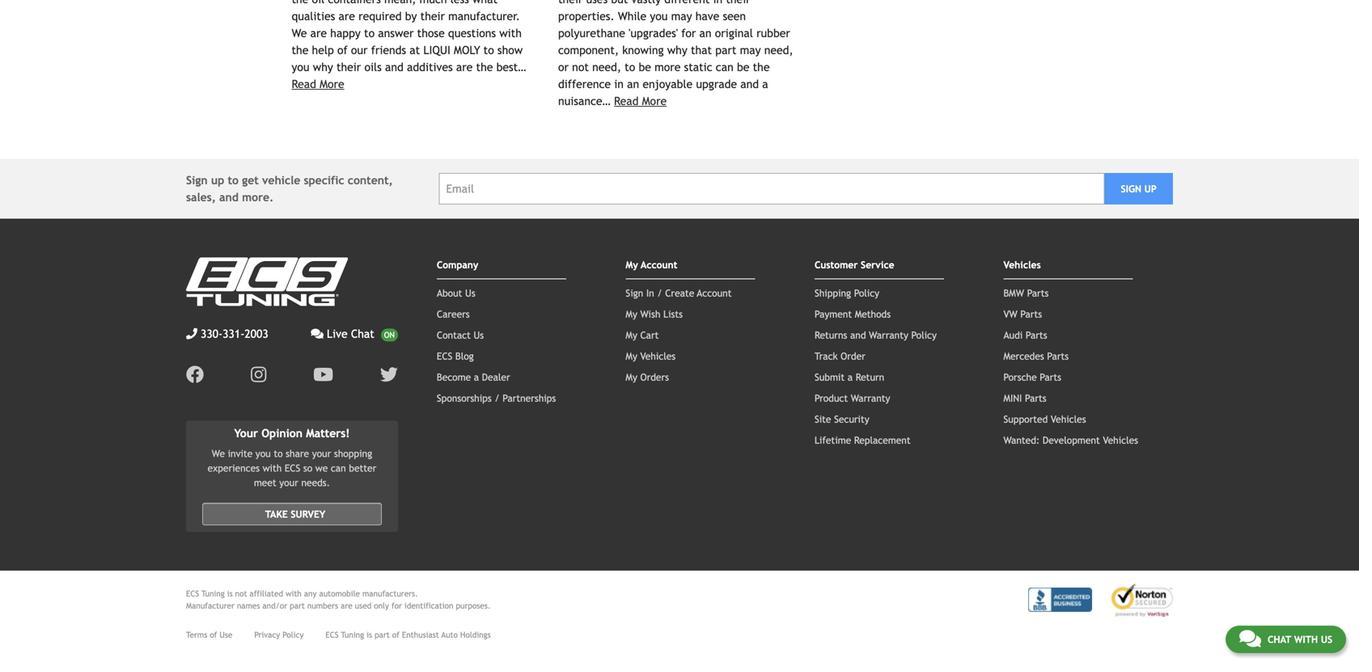 Task type: locate. For each thing, give the bounding box(es) containing it.
wanted:
[[1004, 435, 1040, 446]]

part down only
[[375, 631, 390, 640]]

product warranty link
[[815, 393, 890, 404]]

0 horizontal spatial your
[[279, 477, 298, 489]]

/ right in
[[657, 287, 662, 299]]

1 a from the left
[[474, 372, 479, 383]]

live chat link
[[311, 325, 398, 342]]

with
[[263, 463, 282, 474], [286, 589, 302, 599], [1294, 634, 1318, 646]]

1 vertical spatial account
[[697, 287, 732, 299]]

2 horizontal spatial sign
[[1121, 183, 1141, 194]]

0 vertical spatial to
[[228, 174, 239, 187]]

account right create
[[697, 287, 732, 299]]

0 vertical spatial /
[[657, 287, 662, 299]]

audi parts link
[[1004, 329, 1047, 341]]

1 horizontal spatial with
[[286, 589, 302, 599]]

are
[[341, 602, 352, 611]]

0 vertical spatial more
[[320, 77, 344, 90]]

0 vertical spatial part
[[290, 602, 305, 611]]

2 of from the left
[[392, 631, 400, 640]]

used
[[355, 602, 371, 611]]

meet
[[254, 477, 276, 489]]

site security link
[[815, 414, 869, 425]]

account
[[641, 259, 677, 270], [697, 287, 732, 299]]

holdings
[[460, 631, 491, 640]]

1 vertical spatial read
[[614, 94, 639, 107]]

up for sign up to get vehicle specific content, sales, and more.
[[211, 174, 224, 187]]

my for my orders
[[626, 372, 637, 383]]

2003
[[245, 327, 268, 340]]

0 vertical spatial policy
[[854, 287, 879, 299]]

0 vertical spatial us
[[465, 287, 475, 299]]

us for about us
[[465, 287, 475, 299]]

1 vertical spatial read more link
[[614, 94, 667, 107]]

0 horizontal spatial sign
[[186, 174, 208, 187]]

a left return
[[848, 372, 853, 383]]

instagram logo image
[[251, 366, 266, 384]]

read
[[292, 77, 316, 90], [614, 94, 639, 107]]

a for become
[[474, 372, 479, 383]]

sponsorships / partnerships
[[437, 393, 556, 404]]

0 horizontal spatial comments image
[[311, 328, 324, 340]]

part
[[290, 602, 305, 611], [375, 631, 390, 640]]

return
[[856, 372, 884, 383]]

1 horizontal spatial to
[[274, 448, 283, 460]]

sponsorships / partnerships link
[[437, 393, 556, 404]]

0 vertical spatial and
[[219, 191, 239, 204]]

chat
[[351, 327, 374, 340], [1268, 634, 1291, 646]]

my down my cart
[[626, 351, 637, 362]]

0 horizontal spatial a
[[474, 372, 479, 383]]

0 horizontal spatial to
[[228, 174, 239, 187]]

2 vertical spatial us
[[1321, 634, 1332, 646]]

parts up mercedes parts
[[1026, 329, 1047, 341]]

/
[[657, 287, 662, 299], [495, 393, 500, 404]]

ecs for ecs blog
[[437, 351, 452, 362]]

up inside sign up to get vehicle specific content, sales, and more.
[[211, 174, 224, 187]]

bmw parts
[[1004, 287, 1049, 299]]

part inside ecs tuning is not affiliated with any automobile manufacturers. manufacturer names and/or part numbers are used only for identification purposes.
[[290, 602, 305, 611]]

1 vertical spatial to
[[274, 448, 283, 460]]

1 horizontal spatial and
[[850, 329, 866, 341]]

up inside sign up button
[[1144, 183, 1157, 194]]

take survey button
[[202, 503, 382, 526]]

1 horizontal spatial of
[[392, 631, 400, 640]]

is left not
[[227, 589, 233, 599]]

to left get
[[228, 174, 239, 187]]

with inside "we invite you to share your shopping experiences with ecs so we can better meet your needs."
[[263, 463, 282, 474]]

ecs down numbers
[[326, 631, 339, 640]]

a for submit
[[848, 372, 853, 383]]

your opinion matters!
[[234, 427, 350, 440]]

sign for sign up to get vehicle specific content, sales, and more.
[[186, 174, 208, 187]]

and up order
[[850, 329, 866, 341]]

0 horizontal spatial is
[[227, 589, 233, 599]]

0 horizontal spatial tuning
[[201, 589, 225, 599]]

0 horizontal spatial read
[[292, 77, 316, 90]]

my left orders
[[626, 372, 637, 383]]

1 vertical spatial is
[[367, 631, 372, 640]]

customer service
[[815, 259, 894, 270]]

2 horizontal spatial policy
[[911, 329, 937, 341]]

order
[[841, 351, 865, 362]]

us for contact us
[[474, 329, 484, 341]]

terms of use
[[186, 631, 232, 640]]

mini parts
[[1004, 393, 1047, 404]]

twitter logo image
[[380, 366, 398, 384]]

parts down porsche parts at the bottom of page
[[1025, 393, 1047, 404]]

5 my from the top
[[626, 372, 637, 383]]

is inside ecs tuning is not affiliated with any automobile manufacturers. manufacturer names and/or part numbers are used only for identification purposes.
[[227, 589, 233, 599]]

mercedes
[[1004, 351, 1044, 362]]

1 horizontal spatial read
[[614, 94, 639, 107]]

tuning down are at the left
[[341, 631, 364, 640]]

returns
[[815, 329, 847, 341]]

comments image inside live chat link
[[311, 328, 324, 340]]

comments image inside the chat with us link
[[1239, 629, 1261, 649]]

0 horizontal spatial of
[[210, 631, 217, 640]]

parts down the mercedes parts link
[[1040, 372, 1061, 383]]

1 my from the top
[[626, 259, 638, 270]]

4 my from the top
[[626, 351, 637, 362]]

sign inside button
[[1121, 183, 1141, 194]]

1 horizontal spatial account
[[697, 287, 732, 299]]

0 vertical spatial read more link
[[292, 77, 344, 90]]

0 horizontal spatial chat
[[351, 327, 374, 340]]

1 horizontal spatial your
[[312, 448, 331, 460]]

0 vertical spatial comments image
[[311, 328, 324, 340]]

wish
[[640, 308, 660, 320]]

2 my from the top
[[626, 308, 637, 320]]

parts for mercedes parts
[[1047, 351, 1069, 362]]

1 vertical spatial us
[[474, 329, 484, 341]]

comments image left live
[[311, 328, 324, 340]]

1 vertical spatial and
[[850, 329, 866, 341]]

sign for sign up
[[1121, 183, 1141, 194]]

0 vertical spatial tuning
[[201, 589, 225, 599]]

us inside the chat with us link
[[1321, 634, 1332, 646]]

can
[[331, 463, 346, 474]]

1 vertical spatial more
[[642, 94, 667, 107]]

0 vertical spatial chat
[[351, 327, 374, 340]]

2 vertical spatial with
[[1294, 634, 1318, 646]]

vehicles up wanted: development vehicles link
[[1051, 414, 1086, 425]]

0 horizontal spatial and
[[219, 191, 239, 204]]

/ down 'dealer'
[[495, 393, 500, 404]]

tuning up manufacturer
[[201, 589, 225, 599]]

comments image
[[311, 328, 324, 340], [1239, 629, 1261, 649]]

3 my from the top
[[626, 329, 637, 341]]

0 horizontal spatial read more link
[[292, 77, 344, 90]]

1 vertical spatial chat
[[1268, 634, 1291, 646]]

parts for audi parts
[[1026, 329, 1047, 341]]

2 vertical spatial policy
[[283, 631, 304, 640]]

purposes.
[[456, 602, 491, 611]]

read more link
[[292, 77, 344, 90], [614, 94, 667, 107]]

cart
[[640, 329, 659, 341]]

a left 'dealer'
[[474, 372, 479, 383]]

1 horizontal spatial policy
[[854, 287, 879, 299]]

parts for porsche parts
[[1040, 372, 1061, 383]]

ecs inside "we invite you to share your shopping experiences with ecs so we can better meet your needs."
[[285, 463, 300, 474]]

0 horizontal spatial up
[[211, 174, 224, 187]]

ecs tuning is part of enthusiast auto holdings
[[326, 631, 491, 640]]

specific
[[304, 174, 344, 187]]

better
[[349, 463, 376, 474]]

and right sales, in the left of the page
[[219, 191, 239, 204]]

vehicles
[[1004, 259, 1041, 270], [640, 351, 676, 362], [1051, 414, 1086, 425], [1103, 435, 1138, 446]]

ecs left blog
[[437, 351, 452, 362]]

supported vehicles
[[1004, 414, 1086, 425]]

vw parts link
[[1004, 308, 1042, 320]]

parts right bmw in the right top of the page
[[1027, 287, 1049, 299]]

become a dealer
[[437, 372, 510, 383]]

your right the "meet"
[[279, 477, 298, 489]]

comments image left chat with us
[[1239, 629, 1261, 649]]

1 vertical spatial /
[[495, 393, 500, 404]]

bmw parts link
[[1004, 287, 1049, 299]]

1 horizontal spatial tuning
[[341, 631, 364, 640]]

of left enthusiast
[[392, 631, 400, 640]]

1 vertical spatial your
[[279, 477, 298, 489]]

your up the we
[[312, 448, 331, 460]]

0 horizontal spatial part
[[290, 602, 305, 611]]

lifetime
[[815, 435, 851, 446]]

my
[[626, 259, 638, 270], [626, 308, 637, 320], [626, 329, 637, 341], [626, 351, 637, 362], [626, 372, 637, 383]]

porsche parts
[[1004, 372, 1061, 383]]

mercedes parts
[[1004, 351, 1069, 362]]

more
[[320, 77, 344, 90], [642, 94, 667, 107]]

1 horizontal spatial is
[[367, 631, 372, 640]]

warranty down methods
[[869, 329, 908, 341]]

2 horizontal spatial with
[[1294, 634, 1318, 646]]

of left use
[[210, 631, 217, 640]]

parts for mini parts
[[1025, 393, 1047, 404]]

330-331-2003
[[201, 327, 268, 340]]

blog
[[455, 351, 474, 362]]

1 vertical spatial part
[[375, 631, 390, 640]]

with inside ecs tuning is not affiliated with any automobile manufacturers. manufacturer names and/or part numbers are used only for identification purposes.
[[286, 589, 302, 599]]

about
[[437, 287, 462, 299]]

part down any
[[290, 602, 305, 611]]

facebook logo image
[[186, 366, 204, 384]]

with inside the chat with us link
[[1294, 634, 1318, 646]]

customer
[[815, 259, 858, 270]]

only
[[374, 602, 389, 611]]

is
[[227, 589, 233, 599], [367, 631, 372, 640]]

2 a from the left
[[848, 372, 853, 383]]

to right you
[[274, 448, 283, 460]]

ecs up manufacturer
[[186, 589, 199, 599]]

and inside sign up to get vehicle specific content, sales, and more.
[[219, 191, 239, 204]]

0 horizontal spatial /
[[495, 393, 500, 404]]

tuning
[[201, 589, 225, 599], [341, 631, 364, 640]]

my left the cart
[[626, 329, 637, 341]]

1 vertical spatial with
[[286, 589, 302, 599]]

1 horizontal spatial sign
[[626, 287, 643, 299]]

parts right vw
[[1020, 308, 1042, 320]]

warranty down return
[[851, 393, 890, 404]]

and/or
[[262, 602, 287, 611]]

1 vertical spatial tuning
[[341, 631, 364, 640]]

privacy
[[254, 631, 280, 640]]

identification
[[404, 602, 453, 611]]

is down used
[[367, 631, 372, 640]]

1 vertical spatial policy
[[911, 329, 937, 341]]

1 horizontal spatial a
[[848, 372, 853, 383]]

sign up button
[[1104, 173, 1173, 204]]

survey
[[291, 509, 325, 520]]

us
[[465, 287, 475, 299], [474, 329, 484, 341], [1321, 634, 1332, 646]]

1 horizontal spatial more
[[642, 94, 667, 107]]

my left wish
[[626, 308, 637, 320]]

0 vertical spatial account
[[641, 259, 677, 270]]

1 horizontal spatial up
[[1144, 183, 1157, 194]]

parts up porsche parts at the bottom of page
[[1047, 351, 1069, 362]]

0 horizontal spatial with
[[263, 463, 282, 474]]

1 vertical spatial comments image
[[1239, 629, 1261, 649]]

my for my vehicles
[[626, 351, 637, 362]]

0 vertical spatial with
[[263, 463, 282, 474]]

lists
[[663, 308, 683, 320]]

1 horizontal spatial comments image
[[1239, 629, 1261, 649]]

track
[[815, 351, 838, 362]]

tuning inside ecs tuning is not affiliated with any automobile manufacturers. manufacturer names and/or part numbers are used only for identification purposes.
[[201, 589, 225, 599]]

we invite you to share your shopping experiences with ecs so we can better meet your needs.
[[208, 448, 376, 489]]

ecs inside ecs tuning is not affiliated with any automobile manufacturers. manufacturer names and/or part numbers are used only for identification purposes.
[[186, 589, 199, 599]]

my up my wish lists
[[626, 259, 638, 270]]

sign inside sign up to get vehicle specific content, sales, and more.
[[186, 174, 208, 187]]

account up in
[[641, 259, 677, 270]]

chat with us
[[1268, 634, 1332, 646]]

0 horizontal spatial policy
[[283, 631, 304, 640]]

0 vertical spatial is
[[227, 589, 233, 599]]

sign up
[[1121, 183, 1157, 194]]

ecs left so
[[285, 463, 300, 474]]

company
[[437, 259, 478, 270]]

privacy policy link
[[254, 629, 304, 642]]

content,
[[348, 174, 393, 187]]

become a dealer link
[[437, 372, 510, 383]]



Task type: describe. For each thing, give the bounding box(es) containing it.
sign for sign in / create account
[[626, 287, 643, 299]]

contact us
[[437, 329, 484, 341]]

payment methods link
[[815, 308, 891, 320]]

payment
[[815, 308, 852, 320]]

privacy policy
[[254, 631, 304, 640]]

wanted: development vehicles
[[1004, 435, 1138, 446]]

returns and warranty policy
[[815, 329, 937, 341]]

1 horizontal spatial /
[[657, 287, 662, 299]]

sales,
[[186, 191, 216, 204]]

is for part
[[367, 631, 372, 640]]

1 horizontal spatial chat
[[1268, 634, 1291, 646]]

my orders link
[[626, 372, 669, 383]]

returns and warranty policy link
[[815, 329, 937, 341]]

vw parts
[[1004, 308, 1042, 320]]

ecs blog
[[437, 351, 474, 362]]

site
[[815, 414, 831, 425]]

methods
[[855, 308, 891, 320]]

policy for shipping policy
[[854, 287, 879, 299]]

contact us link
[[437, 329, 484, 341]]

wanted: development vehicles link
[[1004, 435, 1138, 446]]

vehicles up orders
[[640, 351, 676, 362]]

invite
[[228, 448, 253, 460]]

my wish lists link
[[626, 308, 683, 320]]

your
[[234, 427, 258, 440]]

opinion
[[261, 427, 303, 440]]

affiliated
[[250, 589, 283, 599]]

security
[[834, 414, 869, 425]]

Email email field
[[439, 173, 1104, 204]]

careers link
[[437, 308, 470, 320]]

my wish lists
[[626, 308, 683, 320]]

audi
[[1004, 329, 1023, 341]]

replacement
[[854, 435, 911, 446]]

up for sign up
[[1144, 183, 1157, 194]]

vehicle
[[262, 174, 300, 187]]

supported vehicles link
[[1004, 414, 1086, 425]]

use
[[220, 631, 232, 640]]

more.
[[242, 191, 274, 204]]

shipping policy
[[815, 287, 879, 299]]

my for my account
[[626, 259, 638, 270]]

share
[[286, 448, 309, 460]]

create
[[665, 287, 694, 299]]

track order
[[815, 351, 865, 362]]

audi parts
[[1004, 329, 1047, 341]]

330-331-2003 link
[[186, 325, 268, 342]]

0 vertical spatial read
[[292, 77, 316, 90]]

1 horizontal spatial part
[[375, 631, 390, 640]]

become
[[437, 372, 471, 383]]

my account
[[626, 259, 677, 270]]

ecs blog link
[[437, 351, 474, 362]]

phone image
[[186, 328, 197, 340]]

we
[[315, 463, 328, 474]]

ecs tuning image
[[186, 257, 348, 306]]

enthusiast auto holdings link
[[402, 629, 491, 642]]

parts for bmw parts
[[1027, 287, 1049, 299]]

youtube logo image
[[313, 366, 333, 384]]

partnerships
[[503, 393, 556, 404]]

331-
[[223, 327, 245, 340]]

ecs tuning is not affiliated with any automobile manufacturers. manufacturer names and/or part numbers are used only for identification purposes.
[[186, 589, 491, 611]]

read more read more
[[292, 77, 667, 107]]

tuning for not
[[201, 589, 225, 599]]

my for my wish lists
[[626, 308, 637, 320]]

0 horizontal spatial account
[[641, 259, 677, 270]]

ecs for ecs tuning is not affiliated with any automobile manufacturers. manufacturer names and/or part numbers are used only for identification purposes.
[[186, 589, 199, 599]]

my cart link
[[626, 329, 659, 341]]

mini
[[1004, 393, 1022, 404]]

sign up to get vehicle specific content, sales, and more.
[[186, 174, 393, 204]]

porsche parts link
[[1004, 372, 1061, 383]]

enthusiast
[[402, 631, 439, 640]]

terms of use link
[[186, 629, 232, 642]]

my for my cart
[[626, 329, 637, 341]]

vw
[[1004, 308, 1017, 320]]

policy for privacy policy
[[283, 631, 304, 640]]

get
[[242, 174, 259, 187]]

0 vertical spatial your
[[312, 448, 331, 460]]

ecs for ecs tuning is part of enthusiast auto holdings
[[326, 631, 339, 640]]

shipping policy link
[[815, 287, 879, 299]]

1 horizontal spatial read more link
[[614, 94, 667, 107]]

1 of from the left
[[210, 631, 217, 640]]

tuning for part
[[341, 631, 364, 640]]

vehicles up bmw parts
[[1004, 259, 1041, 270]]

contact
[[437, 329, 471, 341]]

so
[[303, 463, 312, 474]]

lifetime replacement
[[815, 435, 911, 446]]

1 vertical spatial warranty
[[851, 393, 890, 404]]

you
[[255, 448, 271, 460]]

sign in / create account link
[[626, 287, 732, 299]]

vehicles right "development"
[[1103, 435, 1138, 446]]

experiences
[[208, 463, 260, 474]]

0 horizontal spatial more
[[320, 77, 344, 90]]

sign in / create account
[[626, 287, 732, 299]]

porsche
[[1004, 372, 1037, 383]]

0 vertical spatial warranty
[[869, 329, 908, 341]]

dealer
[[482, 372, 510, 383]]

names
[[237, 602, 260, 611]]

comments image for live
[[311, 328, 324, 340]]

product warranty
[[815, 393, 890, 404]]

payment methods
[[815, 308, 891, 320]]

my vehicles
[[626, 351, 676, 362]]

manufacturers.
[[362, 589, 418, 599]]

is for not
[[227, 589, 233, 599]]

terms
[[186, 631, 207, 640]]

supported
[[1004, 414, 1048, 425]]

submit a return
[[815, 372, 884, 383]]

live
[[327, 327, 348, 340]]

my orders
[[626, 372, 669, 383]]

comments image for chat
[[1239, 629, 1261, 649]]

any
[[304, 589, 317, 599]]

to inside sign up to get vehicle specific content, sales, and more.
[[228, 174, 239, 187]]

not
[[235, 589, 247, 599]]

needs.
[[301, 477, 330, 489]]

to inside "we invite you to share your shopping experiences with ecs so we can better meet your needs."
[[274, 448, 283, 460]]

parts for vw parts
[[1020, 308, 1042, 320]]



Task type: vqa. For each thing, say whether or not it's contained in the screenshot.
Privacy Policy
yes



